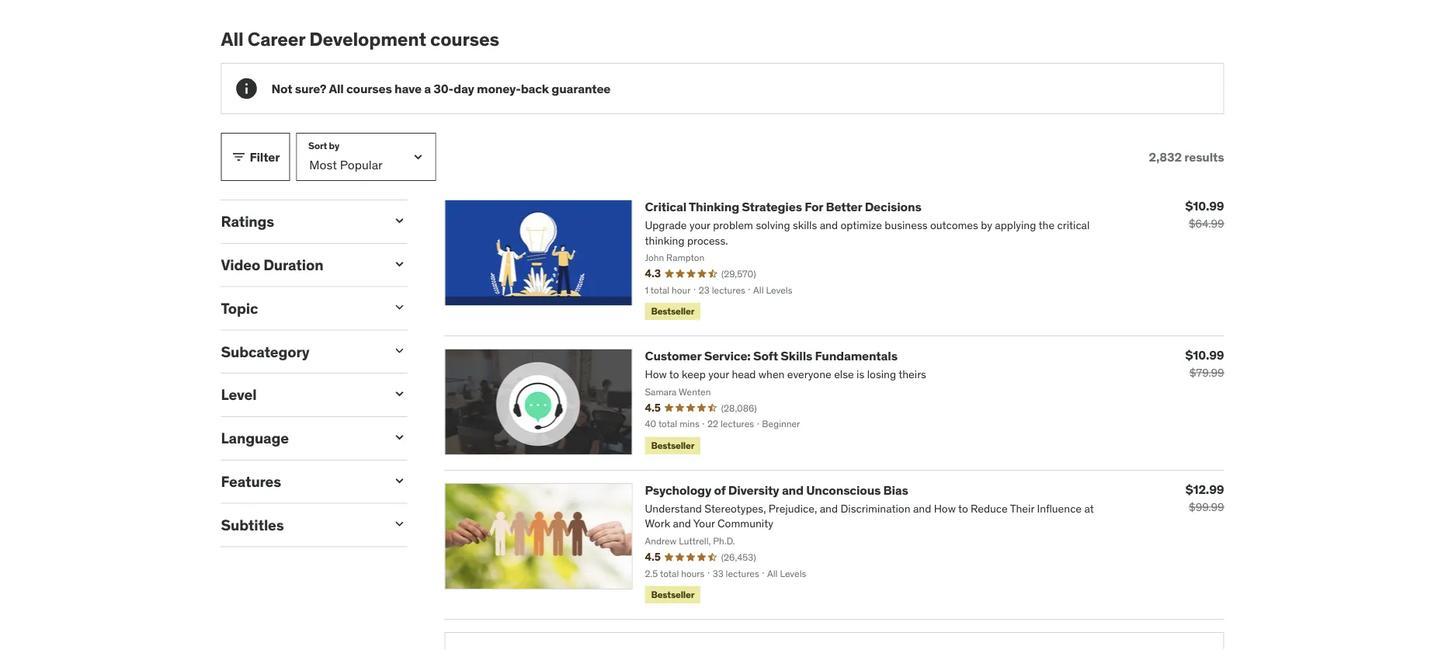 Task type: vqa. For each thing, say whether or not it's contained in the screenshot.
Bias
yes



Task type: locate. For each thing, give the bounding box(es) containing it.
bias
[[884, 482, 909, 498]]

2 vertical spatial small image
[[392, 430, 407, 445]]

courses up day on the left top of the page
[[430, 27, 499, 51]]

30-
[[434, 80, 454, 96]]

1 horizontal spatial courses
[[430, 27, 499, 51]]

0 horizontal spatial all
[[221, 27, 244, 51]]

1 small image from the top
[[392, 213, 407, 228]]

language button
[[221, 429, 380, 448]]

1 vertical spatial small image
[[392, 256, 407, 272]]

video duration
[[221, 255, 324, 274]]

all career development courses
[[221, 27, 499, 51]]

0 vertical spatial small image
[[231, 149, 247, 165]]

critical thinking strategies for better decisions link
[[645, 199, 922, 215]]

day
[[454, 80, 474, 96]]

small image for level
[[392, 386, 407, 402]]

2 $10.99 from the top
[[1186, 347, 1225, 363]]

0 vertical spatial all
[[221, 27, 244, 51]]

level button
[[221, 386, 380, 404]]

strategies
[[742, 199, 802, 215]]

1 vertical spatial courses
[[346, 80, 392, 96]]

all
[[221, 27, 244, 51], [329, 80, 344, 96]]

0 vertical spatial $10.99
[[1186, 198, 1225, 214]]

decisions
[[865, 199, 922, 215]]

$10.99 up $64.99
[[1186, 198, 1225, 214]]

for
[[805, 199, 824, 215]]

courses left have
[[346, 80, 392, 96]]

2,832 results
[[1150, 149, 1225, 165]]

better
[[826, 199, 863, 215]]

2,832 results status
[[1150, 149, 1225, 165]]

3 small image from the top
[[392, 343, 407, 358]]

2 small image from the top
[[392, 300, 407, 315]]

small image
[[231, 149, 247, 165], [392, 256, 407, 272], [392, 430, 407, 445]]

$12.99 $99.99
[[1186, 481, 1225, 514]]

all right the sure?
[[329, 80, 344, 96]]

small image for language
[[392, 430, 407, 445]]

0 vertical spatial courses
[[430, 27, 499, 51]]

5 small image from the top
[[392, 473, 407, 489]]

video
[[221, 255, 260, 274]]

small image for ratings
[[392, 213, 407, 228]]

money-
[[477, 80, 521, 96]]

skills
[[781, 348, 813, 364]]

6 small image from the top
[[392, 516, 407, 532]]

filter button
[[221, 133, 290, 181]]

topic
[[221, 299, 258, 317]]

language
[[221, 429, 289, 448]]

$10.99 $64.99
[[1186, 198, 1225, 231]]

filter
[[250, 149, 280, 165]]

fundamentals
[[815, 348, 898, 364]]

subcategory button
[[221, 342, 380, 361]]

subtitles button
[[221, 516, 380, 534]]

small image
[[392, 213, 407, 228], [392, 300, 407, 315], [392, 343, 407, 358], [392, 386, 407, 402], [392, 473, 407, 489], [392, 516, 407, 532]]

customer service: soft skills fundamentals
[[645, 348, 898, 364]]

diversity
[[729, 482, 780, 498]]

small image inside filter button
[[231, 149, 247, 165]]

1 horizontal spatial all
[[329, 80, 344, 96]]

critical thinking strategies for better decisions
[[645, 199, 922, 215]]

critical
[[645, 199, 687, 215]]

a
[[424, 80, 431, 96]]

soft
[[754, 348, 778, 364]]

features
[[221, 472, 281, 491]]

4 small image from the top
[[392, 386, 407, 402]]

courses
[[430, 27, 499, 51], [346, 80, 392, 96]]

$10.99
[[1186, 198, 1225, 214], [1186, 347, 1225, 363]]

subtitles
[[221, 516, 284, 534]]

1 vertical spatial $10.99
[[1186, 347, 1225, 363]]

$10.99 for critical thinking strategies for better decisions
[[1186, 198, 1225, 214]]

$10.99 for customer service: soft skills fundamentals
[[1186, 347, 1225, 363]]

0 horizontal spatial courses
[[346, 80, 392, 96]]

all left career
[[221, 27, 244, 51]]

and
[[782, 482, 804, 498]]

1 $10.99 from the top
[[1186, 198, 1225, 214]]

$10.99 up $79.99
[[1186, 347, 1225, 363]]

2,832
[[1150, 149, 1182, 165]]

service:
[[704, 348, 751, 364]]

features button
[[221, 472, 380, 491]]



Task type: describe. For each thing, give the bounding box(es) containing it.
have
[[395, 80, 422, 96]]

video duration button
[[221, 255, 380, 274]]

ratings
[[221, 212, 274, 231]]

topic button
[[221, 299, 380, 317]]

$12.99
[[1186, 481, 1225, 497]]

level
[[221, 386, 257, 404]]

small image for video duration
[[392, 256, 407, 272]]

$99.99
[[1189, 500, 1225, 514]]

small image for features
[[392, 473, 407, 489]]

unconscious
[[807, 482, 881, 498]]

results
[[1185, 149, 1225, 165]]

of
[[714, 482, 726, 498]]

sure?
[[295, 80, 327, 96]]

subcategory
[[221, 342, 310, 361]]

$64.99
[[1189, 217, 1225, 231]]

$79.99
[[1190, 366, 1225, 380]]

customer service: soft skills fundamentals link
[[645, 348, 898, 364]]

not sure? all courses have a 30-day money-back guarantee
[[272, 80, 611, 96]]

courses for all
[[346, 80, 392, 96]]

career
[[248, 27, 305, 51]]

small image for topic
[[392, 300, 407, 315]]

small image for subcategory
[[392, 343, 407, 358]]

back
[[521, 80, 549, 96]]

psychology of diversity and unconscious bias link
[[645, 482, 909, 498]]

not
[[272, 80, 292, 96]]

customer
[[645, 348, 702, 364]]

thinking
[[689, 199, 740, 215]]

guarantee
[[552, 80, 611, 96]]

$10.99 $79.99
[[1186, 347, 1225, 380]]

1 vertical spatial all
[[329, 80, 344, 96]]

small image for subtitles
[[392, 516, 407, 532]]

courses for development
[[430, 27, 499, 51]]

psychology
[[645, 482, 712, 498]]

ratings button
[[221, 212, 380, 231]]

duration
[[264, 255, 324, 274]]

psychology of diversity and unconscious bias
[[645, 482, 909, 498]]

development
[[309, 27, 426, 51]]



